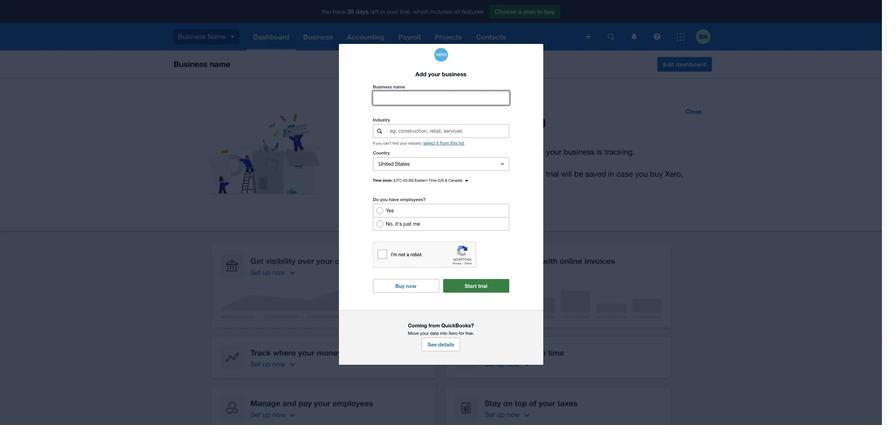Task type: describe. For each thing, give the bounding box(es) containing it.
&
[[445, 179, 447, 183]]

it
[[436, 141, 439, 146]]

see details
[[428, 342, 454, 348]]

yes
[[386, 208, 394, 214]]

business
[[442, 71, 467, 78]]

free.
[[465, 331, 474, 336]]

buy now
[[395, 283, 416, 289]]

eastern
[[415, 179, 428, 183]]

05:00)
[[403, 179, 414, 183]]

xero image
[[434, 48, 448, 62]]

me
[[413, 221, 420, 227]]

find
[[392, 142, 399, 146]]

move
[[408, 331, 419, 336]]

your for quickbooks?
[[420, 331, 429, 336]]

zone:
[[383, 178, 392, 183]]

Business name field
[[373, 92, 509, 105]]

0 vertical spatial from
[[440, 141, 449, 146]]

industry,
[[408, 142, 422, 146]]

see
[[428, 342, 437, 348]]

from inside coming from quickbooks? move your data into xero for free.
[[429, 323, 440, 329]]

no,
[[386, 221, 394, 227]]

0 horizontal spatial time
[[373, 178, 382, 183]]

name
[[393, 84, 405, 90]]

clear image
[[496, 158, 509, 171]]

country
[[373, 150, 390, 156]]

business
[[373, 84, 392, 90]]

0 vertical spatial your
[[428, 71, 440, 78]]

do you have employees?
[[373, 197, 426, 202]]

if you can't find your industry, select it from this list
[[373, 141, 464, 146]]

for
[[459, 331, 464, 336]]

have
[[389, 197, 399, 202]]

Industry field
[[389, 125, 509, 138]]

now
[[406, 283, 416, 289]]

do you have employees? group
[[373, 204, 509, 231]]



Task type: vqa. For each thing, say whether or not it's contained in the screenshot.
Financials to
no



Task type: locate. For each thing, give the bounding box(es) containing it.
time left zone:
[[373, 178, 382, 183]]

your
[[428, 71, 440, 78], [400, 142, 407, 146], [420, 331, 429, 336]]

this
[[450, 141, 457, 146]]

buy
[[395, 283, 405, 289]]

canada)
[[448, 179, 462, 183]]

quickbooks?
[[441, 323, 474, 329]]

add
[[415, 71, 427, 78]]

add your business
[[415, 71, 467, 78]]

your for can't
[[400, 142, 407, 146]]

time zone: (utc-05:00) eastern time (us & canada)
[[373, 178, 462, 183]]

just
[[403, 221, 412, 227]]

1 vertical spatial your
[[400, 142, 407, 146]]

from
[[440, 141, 449, 146], [429, 323, 440, 329]]

2 vertical spatial your
[[420, 331, 429, 336]]

(utc-
[[393, 179, 403, 183]]

you for can't
[[376, 142, 382, 146]]

your right add
[[428, 71, 440, 78]]

can't
[[383, 142, 391, 146]]

you right "if"
[[376, 142, 382, 146]]

time left (us at the top of page
[[429, 179, 437, 183]]

into
[[440, 331, 447, 336]]

business name
[[373, 84, 405, 90]]

(us
[[438, 179, 444, 183]]

trial
[[478, 283, 487, 289]]

your inside coming from quickbooks? move your data into xero for free.
[[420, 331, 429, 336]]

you for have
[[380, 197, 388, 202]]

1 vertical spatial you
[[380, 197, 388, 202]]

you right the "do"
[[380, 197, 388, 202]]

time inside time zone: (utc-05:00) eastern time (us & canada)
[[429, 179, 437, 183]]

if
[[373, 142, 375, 146]]

select it from this list button
[[423, 141, 464, 146]]

start trial
[[465, 283, 487, 289]]

time
[[373, 178, 382, 183], [429, 179, 437, 183]]

industry
[[373, 117, 390, 123]]

buy now button
[[373, 279, 439, 293]]

from up data
[[429, 323, 440, 329]]

Country field
[[373, 158, 493, 171]]

you inside 'if you can't find your industry, select it from this list'
[[376, 142, 382, 146]]

coming
[[408, 323, 427, 329]]

0 vertical spatial you
[[376, 142, 382, 146]]

no, it's just me
[[386, 221, 420, 227]]

start
[[465, 283, 477, 289]]

details
[[438, 342, 454, 348]]

search icon image
[[377, 129, 382, 134]]

select
[[423, 141, 435, 146]]

it's
[[395, 221, 402, 227]]

data
[[430, 331, 439, 336]]

xero
[[449, 331, 458, 336]]

1 horizontal spatial time
[[429, 179, 437, 183]]

do
[[373, 197, 379, 202]]

start trial button
[[443, 279, 509, 293]]

employees?
[[400, 197, 426, 202]]

list
[[459, 141, 464, 146]]

your inside 'if you can't find your industry, select it from this list'
[[400, 142, 407, 146]]

you
[[376, 142, 382, 146], [380, 197, 388, 202]]

your right find
[[400, 142, 407, 146]]

1 vertical spatial from
[[429, 323, 440, 329]]

see details button
[[422, 338, 460, 352]]

from right the it
[[440, 141, 449, 146]]

coming from quickbooks? move your data into xero for free.
[[408, 323, 474, 336]]

your left data
[[420, 331, 429, 336]]



